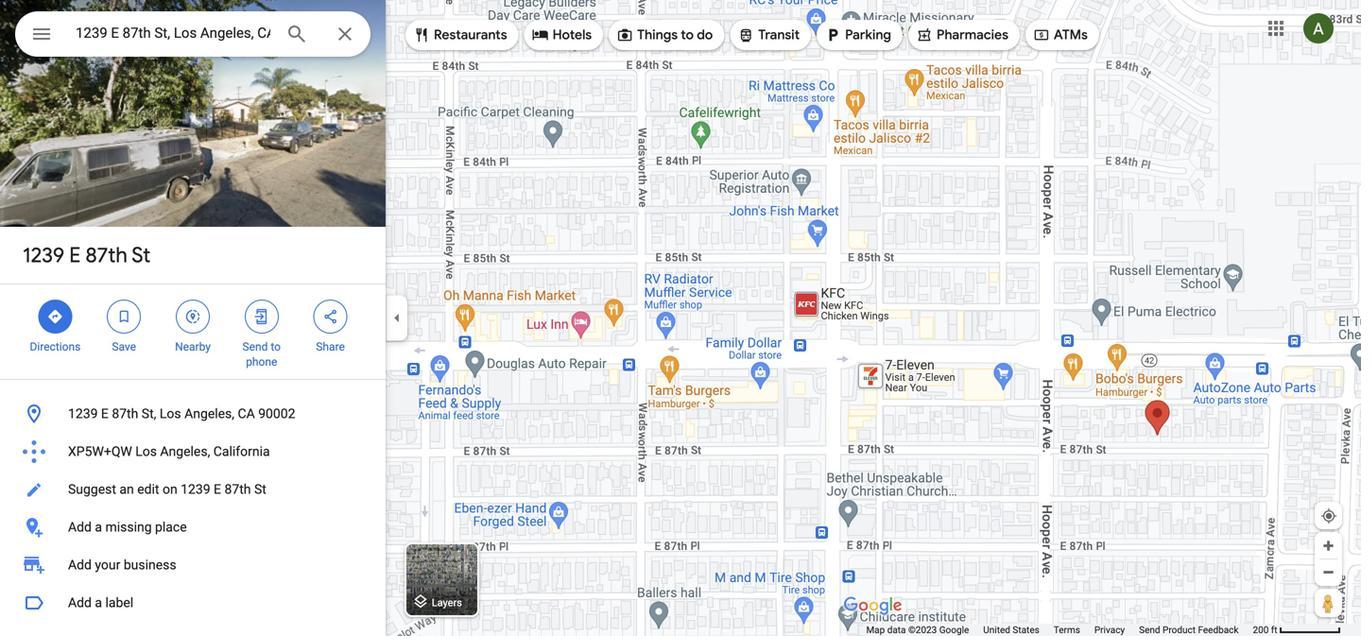 Task type: describe. For each thing, give the bounding box(es) containing it.
map data ©2023 google
[[867, 625, 970, 636]]

product
[[1163, 625, 1196, 636]]

share
[[316, 340, 345, 354]]

atms
[[1054, 26, 1088, 44]]

1239 e 87th st, los angeles, ca 90002
[[68, 406, 296, 422]]

ft
[[1272, 625, 1278, 636]]

st inside button
[[254, 482, 267, 497]]


[[413, 25, 430, 45]]

1 vertical spatial los
[[135, 444, 157, 460]]

 restaurants
[[413, 25, 508, 45]]

 transit
[[738, 25, 800, 45]]


[[30, 20, 53, 48]]

map
[[867, 625, 885, 636]]

add a label
[[68, 595, 133, 611]]

1239 e 87th st
[[23, 242, 151, 269]]

to inside send to phone
[[271, 340, 281, 354]]

show your location image
[[1321, 508, 1338, 525]]

united
[[984, 625, 1011, 636]]

footer inside google maps element
[[867, 624, 1253, 636]]

google account: angela cha  
(angela.cha@adept.ai) image
[[1304, 13, 1334, 44]]

ca
[[238, 406, 255, 422]]

send product feedback
[[1140, 625, 1239, 636]]

1239 for 1239 e 87th st
[[23, 242, 64, 269]]

 things to do
[[617, 25, 713, 45]]

add a label button
[[0, 584, 386, 622]]

 button
[[15, 11, 68, 61]]

directions
[[30, 340, 81, 354]]

data
[[888, 625, 906, 636]]


[[47, 306, 64, 327]]

california
[[214, 444, 270, 460]]

terms button
[[1054, 624, 1081, 636]]

suggest an edit on 1239 e 87th st button
[[0, 471, 386, 509]]

label
[[105, 595, 133, 611]]

hotels
[[553, 26, 592, 44]]

show street view coverage image
[[1315, 589, 1343, 618]]

 search field
[[15, 11, 371, 61]]

200 ft
[[1253, 625, 1278, 636]]

add for add your business
[[68, 557, 92, 573]]

to inside  things to do
[[681, 26, 694, 44]]

 atms
[[1034, 25, 1088, 45]]


[[916, 25, 933, 45]]

87th for st,
[[112, 406, 138, 422]]

xp5w+qw los angeles, california
[[68, 444, 270, 460]]


[[825, 25, 842, 45]]

 hotels
[[532, 25, 592, 45]]

1239 for 1239 e 87th st, los angeles, ca 90002
[[68, 406, 98, 422]]

send to phone
[[243, 340, 281, 369]]

zoom out image
[[1322, 566, 1336, 580]]

privacy button
[[1095, 624, 1126, 636]]

privacy
[[1095, 625, 1126, 636]]

feedback
[[1199, 625, 1239, 636]]

parking
[[846, 26, 892, 44]]

st,
[[142, 406, 156, 422]]

save
[[112, 340, 136, 354]]


[[1034, 25, 1051, 45]]

1239 inside suggest an edit on 1239 e 87th st button
[[181, 482, 210, 497]]

google
[[940, 625, 970, 636]]

0 vertical spatial los
[[160, 406, 181, 422]]


[[322, 306, 339, 327]]

nearby
[[175, 340, 211, 354]]

place
[[155, 520, 187, 535]]

 pharmacies
[[916, 25, 1009, 45]]


[[738, 25, 755, 45]]

pharmacies
[[937, 26, 1009, 44]]


[[184, 306, 201, 327]]

none field inside 1239 e 87th st, los angeles, ca 90002 field
[[76, 22, 270, 44]]

send for send product feedback
[[1140, 625, 1161, 636]]

actions for 1239 e 87th st region
[[0, 285, 386, 379]]

transit
[[759, 26, 800, 44]]


[[116, 306, 133, 327]]

1239 e 87th st, los angeles, ca 90002 button
[[0, 395, 386, 433]]



Task type: vqa. For each thing, say whether or not it's contained in the screenshot.
1239 e 87th st
yes



Task type: locate. For each thing, give the bounding box(es) containing it.
2 add from the top
[[68, 557, 92, 573]]

1 horizontal spatial los
[[160, 406, 181, 422]]

e down xp5w+qw los angeles, california button at the left of page
[[214, 482, 221, 497]]

add for add a missing place
[[68, 520, 92, 535]]

a left the label
[[95, 595, 102, 611]]

a for label
[[95, 595, 102, 611]]

3 add from the top
[[68, 595, 92, 611]]

add left the label
[[68, 595, 92, 611]]

an
[[120, 482, 134, 497]]

1 horizontal spatial 1239
[[68, 406, 98, 422]]

0 vertical spatial to
[[681, 26, 694, 44]]

1 horizontal spatial e
[[101, 406, 109, 422]]

0 horizontal spatial los
[[135, 444, 157, 460]]

1 vertical spatial 87th
[[112, 406, 138, 422]]

2 vertical spatial 87th
[[225, 482, 251, 497]]

a
[[95, 520, 102, 535], [95, 595, 102, 611]]

2 vertical spatial e
[[214, 482, 221, 497]]

2 a from the top
[[95, 595, 102, 611]]

layers
[[432, 597, 462, 609]]

add a missing place button
[[0, 509, 386, 547]]

e up xp5w+qw
[[101, 406, 109, 422]]

1 horizontal spatial st
[[254, 482, 267, 497]]

footer
[[867, 624, 1253, 636]]

angeles,
[[185, 406, 235, 422], [160, 444, 210, 460]]

 parking
[[825, 25, 892, 45]]

0 vertical spatial a
[[95, 520, 102, 535]]

zoom in image
[[1322, 539, 1336, 553]]

1239 e 87th st main content
[[0, 0, 386, 636]]

terms
[[1054, 625, 1081, 636]]

united states
[[984, 625, 1040, 636]]

1239 right on
[[181, 482, 210, 497]]

1239 E 87th St, Los Angeles, CA 90002 field
[[15, 11, 371, 57]]

0 vertical spatial st
[[132, 242, 151, 269]]

87th left st,
[[112, 406, 138, 422]]


[[617, 25, 634, 45]]

add inside button
[[68, 595, 92, 611]]

send for send to phone
[[243, 340, 268, 354]]

0 horizontal spatial 1239
[[23, 242, 64, 269]]

1 vertical spatial add
[[68, 557, 92, 573]]

st up 
[[132, 242, 151, 269]]

87th down california
[[225, 482, 251, 497]]

states
[[1013, 625, 1040, 636]]

None field
[[76, 22, 270, 44]]

st
[[132, 242, 151, 269], [254, 482, 267, 497]]

on
[[163, 482, 177, 497]]

a inside button
[[95, 595, 102, 611]]

1 horizontal spatial send
[[1140, 625, 1161, 636]]

1 vertical spatial angeles,
[[160, 444, 210, 460]]

1239
[[23, 242, 64, 269], [68, 406, 98, 422], [181, 482, 210, 497]]

st down california
[[254, 482, 267, 497]]

1 vertical spatial st
[[254, 482, 267, 497]]

2 vertical spatial 1239
[[181, 482, 210, 497]]

to up phone
[[271, 340, 281, 354]]

a inside "button"
[[95, 520, 102, 535]]

0 horizontal spatial send
[[243, 340, 268, 354]]

1 vertical spatial a
[[95, 595, 102, 611]]

87th for st
[[86, 242, 128, 269]]

xp5w+qw los angeles, california button
[[0, 433, 386, 471]]

0 vertical spatial send
[[243, 340, 268, 354]]

do
[[697, 26, 713, 44]]

200 ft button
[[1253, 625, 1342, 636]]

add inside "button"
[[68, 520, 92, 535]]

0 vertical spatial 1239
[[23, 242, 64, 269]]

los
[[160, 406, 181, 422], [135, 444, 157, 460]]

things
[[638, 26, 678, 44]]

1239 up xp5w+qw
[[68, 406, 98, 422]]

send inside send product feedback "button"
[[1140, 625, 1161, 636]]

to left do
[[681, 26, 694, 44]]

business
[[124, 557, 176, 573]]

angeles, left ca
[[185, 406, 235, 422]]

0 horizontal spatial st
[[132, 242, 151, 269]]

90002
[[258, 406, 296, 422]]

1 vertical spatial to
[[271, 340, 281, 354]]

edit
[[137, 482, 159, 497]]

2 vertical spatial add
[[68, 595, 92, 611]]

missing
[[105, 520, 152, 535]]

1 vertical spatial e
[[101, 406, 109, 422]]

1 add from the top
[[68, 520, 92, 535]]

add your business link
[[0, 547, 386, 584]]

e up the directions
[[69, 242, 81, 269]]

add left your
[[68, 557, 92, 573]]

suggest
[[68, 482, 116, 497]]

phone
[[246, 356, 277, 369]]

send product feedback button
[[1140, 624, 1239, 636]]

2 horizontal spatial 1239
[[181, 482, 210, 497]]

add for add a label
[[68, 595, 92, 611]]

a left missing
[[95, 520, 102, 535]]

0 vertical spatial angeles,
[[185, 406, 235, 422]]

0 horizontal spatial to
[[271, 340, 281, 354]]

0 vertical spatial 87th
[[86, 242, 128, 269]]

e
[[69, 242, 81, 269], [101, 406, 109, 422], [214, 482, 221, 497]]

send left product
[[1140, 625, 1161, 636]]

1 vertical spatial send
[[1140, 625, 1161, 636]]

1239 up 
[[23, 242, 64, 269]]

©2023
[[909, 625, 937, 636]]


[[253, 306, 270, 327]]

add your business
[[68, 557, 176, 573]]

a for missing
[[95, 520, 102, 535]]

add down suggest
[[68, 520, 92, 535]]

footer containing map data ©2023 google
[[867, 624, 1253, 636]]

87th
[[86, 242, 128, 269], [112, 406, 138, 422], [225, 482, 251, 497]]

send up phone
[[243, 340, 268, 354]]

200
[[1253, 625, 1269, 636]]

e for 1239 e 87th st
[[69, 242, 81, 269]]

0 horizontal spatial e
[[69, 242, 81, 269]]

e for 1239 e 87th st, los angeles, ca 90002
[[101, 406, 109, 422]]

add
[[68, 520, 92, 535], [68, 557, 92, 573], [68, 595, 92, 611]]


[[532, 25, 549, 45]]

0 vertical spatial add
[[68, 520, 92, 535]]

1 vertical spatial 1239
[[68, 406, 98, 422]]

collapse side panel image
[[387, 308, 408, 329]]

united states button
[[984, 624, 1040, 636]]

xp5w+qw
[[68, 444, 132, 460]]

suggest an edit on 1239 e 87th st
[[68, 482, 267, 497]]

google maps element
[[0, 0, 1362, 636]]

los right st,
[[160, 406, 181, 422]]

1 a from the top
[[95, 520, 102, 535]]

angeles, down 1239 e 87th st, los angeles, ca 90002
[[160, 444, 210, 460]]

to
[[681, 26, 694, 44], [271, 340, 281, 354]]

send inside send to phone
[[243, 340, 268, 354]]

1 horizontal spatial to
[[681, 26, 694, 44]]

add a missing place
[[68, 520, 187, 535]]

1239 inside 1239 e 87th st, los angeles, ca 90002 button
[[68, 406, 98, 422]]

87th up 
[[86, 242, 128, 269]]

0 vertical spatial e
[[69, 242, 81, 269]]

2 horizontal spatial e
[[214, 482, 221, 497]]

los up edit
[[135, 444, 157, 460]]

restaurants
[[434, 26, 508, 44]]

your
[[95, 557, 120, 573]]

send
[[243, 340, 268, 354], [1140, 625, 1161, 636]]



